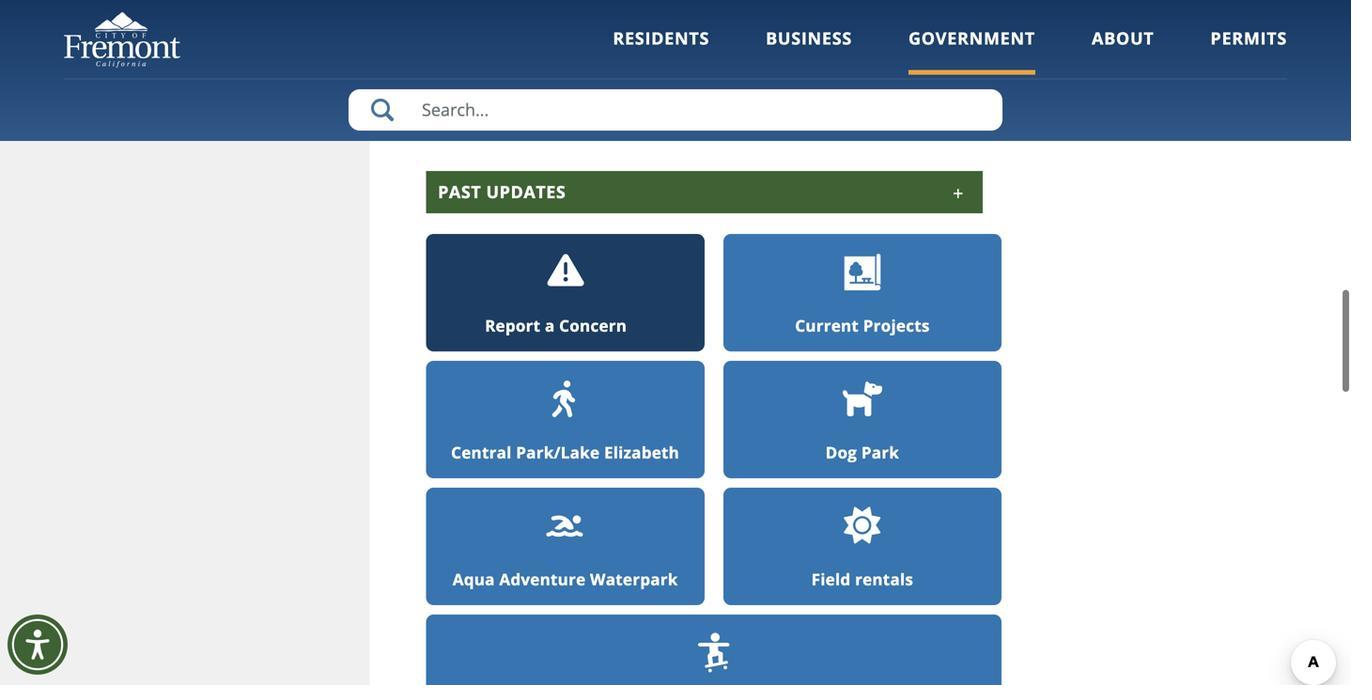 Task type: describe. For each thing, give the bounding box(es) containing it.
upcoming/current design projects
[[483, 110, 721, 130]]

adventure
[[499, 568, 586, 590]]

aqua adventure waterpark
[[453, 568, 678, 590]]

more
[[486, 26, 524, 46]]

central park/lake elizabeth
[[451, 442, 680, 463]]

upcoming/current
[[483, 110, 610, 130]]

past updates tab list
[[426, 0, 983, 213]]

call
[[541, 50, 564, 70]]

information,
[[528, 26, 614, 46]]

this page was last updated january 11, 2024.
[[459, 87, 792, 108]]

email or call 510-979-5799.
[[480, 50, 672, 70]]

email
[[480, 50, 518, 70]]

about link
[[1092, 27, 1154, 75]]

our
[[674, 26, 698, 46]]

was
[[534, 87, 563, 108]]

contact
[[618, 26, 670, 46]]

979-
[[599, 50, 630, 70]]

maintenance
[[738, 26, 829, 46]]

upcoming/current design projects link
[[483, 110, 739, 130]]

dog
[[826, 442, 857, 463]]

rentals
[[855, 568, 914, 590]]

swimmer image
[[546, 506, 585, 545]]

concern
[[559, 315, 627, 336]]

report
[[485, 315, 541, 336]]

exclamation point in triangle image
[[546, 252, 585, 292]]

sun image
[[843, 506, 882, 545]]

field rentals link
[[723, 488, 1002, 605]]

park/lake
[[516, 442, 600, 463]]

page
[[494, 87, 530, 108]]

permits link
[[1211, 27, 1288, 75]]

field rentals
[[812, 568, 914, 590]]

current projects link
[[723, 234, 1002, 351]]

report a concern
[[485, 315, 627, 336]]

skateboarder image
[[698, 633, 730, 672]]

residents link
[[613, 27, 710, 75]]

business link
[[766, 27, 852, 75]]

current
[[795, 315, 859, 336]]

Search text field
[[349, 89, 1003, 131]]

email link
[[480, 50, 518, 70]]

11,
[[728, 87, 749, 108]]

current projects
[[795, 315, 930, 336]]

park planning blueprint image
[[843, 252, 882, 292]]



Task type: vqa. For each thing, say whether or not it's contained in the screenshot.
Report
yes



Task type: locate. For each thing, give the bounding box(es) containing it.
dog park link
[[723, 361, 1002, 478]]

click here for
[[459, 87, 864, 130]]

past
[[438, 180, 481, 203]]

5799.
[[630, 50, 668, 70]]

1 vertical spatial park
[[862, 442, 899, 463]]

0 horizontal spatial park
[[702, 26, 734, 46]]

aqua
[[453, 568, 495, 590]]

central
[[451, 442, 512, 463]]

2024.
[[753, 87, 792, 108]]

business
[[766, 27, 852, 50]]

design
[[614, 110, 660, 130]]

or
[[522, 50, 537, 70]]

field
[[812, 568, 851, 590]]

permits
[[1211, 27, 1288, 50]]

for more information, contact our park maintenance division by
[[459, 26, 888, 70]]

government
[[909, 27, 1036, 50]]

0 vertical spatial park
[[702, 26, 734, 46]]

here
[[832, 87, 864, 108]]

dog image
[[843, 381, 882, 416]]

last
[[567, 87, 595, 108]]

by
[[459, 50, 476, 70]]

for
[[459, 26, 482, 46]]

.
[[739, 110, 743, 130]]

a
[[545, 315, 555, 336]]

updated
[[599, 87, 662, 108]]

past updates
[[438, 180, 566, 203]]

park
[[702, 26, 734, 46], [862, 442, 899, 463]]

government link
[[909, 27, 1036, 75]]

elizabeth
[[604, 442, 680, 463]]

this
[[459, 87, 490, 108]]

division
[[833, 26, 888, 46]]

click
[[796, 87, 828, 108]]

projects
[[664, 110, 721, 130]]

january
[[665, 87, 724, 108]]

1 horizontal spatial park
[[862, 442, 899, 463]]

dog park
[[826, 442, 899, 463]]

central park/lake elizabeth link
[[426, 361, 705, 478]]

updates
[[486, 180, 566, 203]]

aqua adventure waterpark link
[[426, 488, 705, 605]]

projects
[[863, 315, 930, 336]]

residents
[[613, 27, 710, 50]]

report a concern link
[[426, 234, 705, 351]]

park inside for more information, contact our park maintenance division by
[[702, 26, 734, 46]]

park right dog
[[862, 442, 899, 463]]

park right our
[[702, 26, 734, 46]]

for
[[459, 110, 480, 130]]

510-
[[568, 50, 599, 70]]

person walking image
[[546, 379, 585, 419]]

waterpark
[[590, 568, 678, 590]]

about
[[1092, 27, 1154, 50]]



